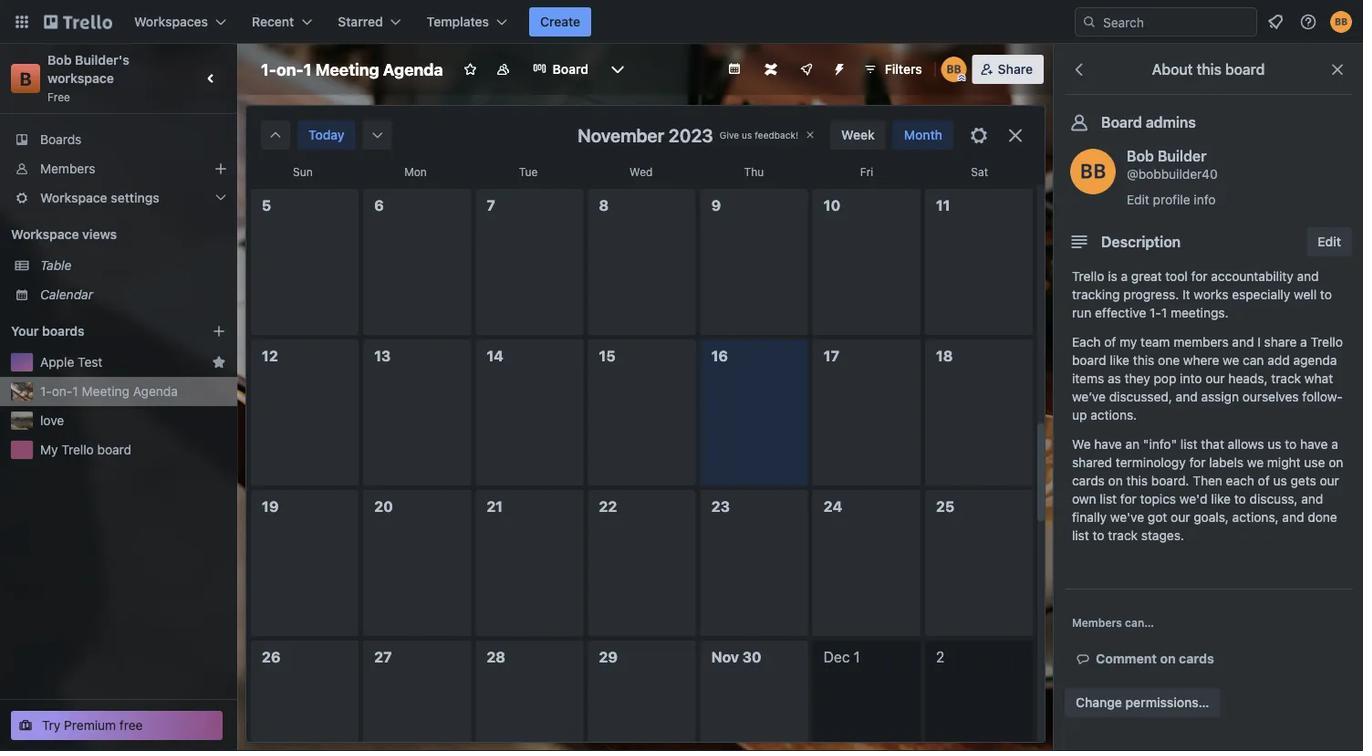 Task type: vqa. For each thing, say whether or not it's contained in the screenshot.


Task type: describe. For each thing, give the bounding box(es) containing it.
2 vertical spatial for
[[1121, 491, 1137, 507]]

0 horizontal spatial sm image
[[266, 126, 285, 144]]

dec
[[824, 648, 850, 666]]

my trello board link
[[40, 441, 226, 459]]

23
[[711, 498, 730, 515]]

shared
[[1072, 455, 1113, 470]]

workspace settings
[[40, 190, 160, 205]]

to up might
[[1285, 437, 1297, 452]]

workspace visible image
[[496, 62, 511, 77]]

confluence icon image
[[765, 63, 777, 76]]

free
[[47, 90, 70, 103]]

1 inside 'board name' text box
[[304, 59, 312, 79]]

2 horizontal spatial sm image
[[1074, 650, 1096, 668]]

effective
[[1095, 305, 1147, 320]]

16
[[711, 347, 728, 365]]

use
[[1305, 455, 1326, 470]]

recent button
[[241, 7, 323, 37]]

Search field
[[1097, 8, 1257, 36]]

1 down apple test
[[72, 384, 78, 399]]

1 horizontal spatial list
[[1100, 491, 1117, 507]]

comment on cards
[[1096, 651, 1215, 666]]

sun
[[293, 165, 313, 178]]

workspace views
[[11, 227, 117, 242]]

table link
[[40, 256, 226, 275]]

builder
[[1158, 147, 1207, 165]]

workspace settings button
[[0, 183, 237, 213]]

add board image
[[212, 324, 226, 339]]

9
[[711, 197, 721, 214]]

members
[[1174, 334, 1229, 350]]

then
[[1193, 473, 1223, 488]]

especially
[[1232, 287, 1291, 302]]

0 vertical spatial us
[[742, 130, 752, 140]]

sat
[[971, 165, 988, 178]]

24
[[824, 498, 843, 515]]

give
[[720, 130, 739, 140]]

test
[[78, 355, 103, 370]]

can
[[1243, 353, 1264, 368]]

30
[[743, 648, 762, 666]]

members for members can…
[[1072, 616, 1122, 629]]

add
[[1268, 353, 1290, 368]]

workspace for workspace settings
[[40, 190, 107, 205]]

views
[[82, 227, 117, 242]]

@bobbuilder40
[[1127, 167, 1218, 182]]

of inside we have an "info" list that allows us to have a shared terminology for labels we might use on cards on this board. then each of us gets our own list for topics we'd like to discuss, and finally we've got our goals, actions, and done list to track stages.
[[1258, 473, 1270, 488]]

cards inside we have an "info" list that allows us to have a shared terminology for labels we might use on cards on this board. then each of us gets our own list for topics we'd like to discuss, and finally we've got our goals, actions, and done list to track stages.
[[1072, 473, 1105, 488]]

1 have from the left
[[1095, 437, 1122, 452]]

nov 30
[[711, 648, 762, 666]]

and down gets on the bottom of the page
[[1302, 491, 1324, 507]]

bob builder's workspace link
[[47, 52, 133, 86]]

bob for builder's
[[47, 52, 72, 68]]

wed
[[630, 165, 653, 178]]

star or unstar board image
[[463, 62, 478, 77]]

settings
[[111, 190, 160, 205]]

automation image
[[825, 55, 850, 80]]

0 horizontal spatial on-
[[52, 384, 72, 399]]

track inside we have an "info" list that allows us to have a shared terminology for labels we might use on cards on this board. then each of us gets our own list for topics we'd like to discuss, and finally we've got our goals, actions, and done list to track stages.
[[1108, 528, 1138, 543]]

templates
[[427, 14, 489, 29]]

thu
[[744, 165, 764, 178]]

1-on-1 meeting agenda inside 1-on-1 meeting agenda link
[[40, 384, 178, 399]]

1-on-1 meeting agenda inside 'board name' text box
[[261, 59, 443, 79]]

workspace
[[47, 71, 114, 86]]

this member is an admin of this board. image
[[958, 74, 966, 82]]

15
[[599, 347, 616, 365]]

we for heads,
[[1223, 353, 1240, 368]]

description
[[1102, 233, 1181, 251]]

1- inside trello is a great tool for accountability and tracking progress. it works especially well to run effective 1-1 meetings.
[[1150, 305, 1162, 320]]

workspace navigation collapse icon image
[[199, 66, 225, 91]]

share
[[998, 62, 1033, 77]]

0 horizontal spatial on
[[1109, 473, 1123, 488]]

topics
[[1140, 491, 1176, 507]]

your boards
[[11, 324, 85, 339]]

1 horizontal spatial sm image
[[368, 126, 387, 144]]

edit button
[[1307, 227, 1353, 256]]

pop
[[1154, 371, 1177, 386]]

well
[[1294, 287, 1317, 302]]

feedback!
[[755, 130, 799, 140]]

a inside trello is a great tool for accountability and tracking progress. it works especially well to run effective 1-1 meetings.
[[1121, 269, 1128, 284]]

calendar
[[40, 287, 93, 302]]

0 horizontal spatial meeting
[[82, 384, 130, 399]]

members can…
[[1072, 616, 1155, 629]]

0 horizontal spatial list
[[1072, 528, 1089, 543]]

to down each
[[1235, 491, 1246, 507]]

and down the into
[[1176, 389, 1198, 404]]

share
[[1265, 334, 1297, 350]]

2 horizontal spatial list
[[1181, 437, 1198, 452]]

0 notifications image
[[1265, 11, 1287, 33]]

a inside each of my team members and i share a trello board like this one where we can add agenda items as they pop into our heads, track what we've discussed, and assign ourselves follow- up actions.
[[1301, 334, 1308, 350]]

try premium free
[[42, 718, 143, 733]]

agenda inside 'board name' text box
[[383, 59, 443, 79]]

up
[[1072, 407, 1087, 423]]

board link
[[522, 55, 600, 84]]

works
[[1194, 287, 1229, 302]]

on- inside 'board name' text box
[[277, 59, 304, 79]]

is
[[1108, 269, 1118, 284]]

agenda
[[1294, 353, 1337, 368]]

my trello board
[[40, 442, 132, 457]]

calendar link
[[40, 286, 226, 304]]

bob builder @bobbuilder40
[[1127, 147, 1218, 182]]

board for board admins
[[1102, 114, 1143, 131]]

1-on-1 meeting agenda link
[[40, 382, 226, 401]]

follow-
[[1303, 389, 1343, 404]]

an
[[1126, 437, 1140, 452]]

14
[[487, 347, 504, 365]]

board inside each of my team members and i share a trello board like this one where we can add agenda items as they pop into our heads, track what we've discussed, and assign ourselves follow- up actions.
[[1072, 353, 1107, 368]]

as
[[1108, 371, 1121, 386]]

they
[[1125, 371, 1151, 386]]

primary element
[[0, 0, 1363, 44]]

week button
[[831, 120, 886, 150]]

we'd
[[1180, 491, 1208, 507]]

love
[[40, 413, 64, 428]]

allows
[[1228, 437, 1265, 452]]

edit for edit profile info
[[1127, 192, 1150, 207]]

apple
[[40, 355, 74, 370]]

admins
[[1146, 114, 1196, 131]]

meeting inside 'board name' text box
[[315, 59, 379, 79]]

2 vertical spatial our
[[1171, 510, 1191, 525]]

8
[[599, 197, 609, 214]]

bob builder (bobbuilder40) image
[[942, 57, 967, 82]]

week
[[842, 127, 875, 142]]

change permissions…
[[1076, 695, 1210, 710]]

1 vertical spatial for
[[1190, 455, 1206, 470]]

share button
[[973, 55, 1044, 84]]

this inside we have an "info" list that allows us to have a shared terminology for labels we might use on cards on this board. then each of us gets our own list for topics we'd like to discuss, and finally we've got our goals, actions, and done list to track stages.
[[1127, 473, 1148, 488]]

boards
[[42, 324, 85, 339]]

starred icon image
[[212, 355, 226, 370]]

7
[[487, 197, 495, 214]]

each
[[1072, 334, 1101, 350]]

29
[[599, 648, 618, 666]]

1 right dec on the right of page
[[854, 648, 860, 666]]

filters
[[885, 62, 922, 77]]



Task type: locate. For each thing, give the bounding box(es) containing it.
board
[[553, 62, 589, 77], [1102, 114, 1143, 131]]

2 horizontal spatial board
[[1226, 61, 1265, 78]]

22
[[599, 498, 617, 515]]

workspace inside dropdown button
[[40, 190, 107, 205]]

edit for edit
[[1318, 234, 1342, 249]]

1 horizontal spatial of
[[1258, 473, 1270, 488]]

0 vertical spatial board
[[553, 62, 589, 77]]

track down add
[[1272, 371, 1302, 386]]

we down allows on the bottom right
[[1247, 455, 1264, 470]]

0 vertical spatial bob
[[47, 52, 72, 68]]

bob builder (bobbuilder40) image down board admins
[[1071, 149, 1116, 194]]

info
[[1194, 192, 1216, 207]]

1 inside trello is a great tool for accountability and tracking progress. it works especially well to run effective 1-1 meetings.
[[1162, 305, 1167, 320]]

like up as
[[1110, 353, 1130, 368]]

bob inside 'bob builder @bobbuilder40'
[[1127, 147, 1154, 165]]

0 vertical spatial we
[[1223, 353, 1240, 368]]

trello inside trello is a great tool for accountability and tracking progress. it works especially well to run effective 1-1 meetings.
[[1072, 269, 1105, 284]]

1 vertical spatial like
[[1211, 491, 1231, 507]]

0 horizontal spatial bob builder (bobbuilder40) image
[[1071, 149, 1116, 194]]

1 vertical spatial board
[[1102, 114, 1143, 131]]

1 vertical spatial meeting
[[82, 384, 130, 399]]

bob up workspace at the top of page
[[47, 52, 72, 68]]

for up we've
[[1121, 491, 1137, 507]]

your boards with 4 items element
[[11, 320, 184, 342]]

my
[[40, 442, 58, 457]]

0 horizontal spatial have
[[1095, 437, 1122, 452]]

edit inside button
[[1318, 234, 1342, 249]]

1 horizontal spatial bob builder (bobbuilder40) image
[[1331, 11, 1353, 33]]

0 vertical spatial our
[[1206, 371, 1225, 386]]

november
[[578, 124, 665, 146]]

members left 'can…'
[[1072, 616, 1122, 629]]

1 horizontal spatial on
[[1160, 651, 1176, 666]]

meetings.
[[1171, 305, 1229, 320]]

us up might
[[1268, 437, 1282, 452]]

0 vertical spatial for
[[1192, 269, 1208, 284]]

1- down progress.
[[1150, 305, 1162, 320]]

board left the admins
[[1102, 114, 1143, 131]]

2 vertical spatial board
[[97, 442, 132, 457]]

can…
[[1125, 616, 1155, 629]]

a right is
[[1121, 269, 1128, 284]]

2 vertical spatial this
[[1127, 473, 1148, 488]]

1 vertical spatial bob
[[1127, 147, 1154, 165]]

a
[[1121, 269, 1128, 284], [1301, 334, 1308, 350], [1332, 437, 1339, 452]]

our inside each of my team members and i share a trello board like this one where we can add agenda items as they pop into our heads, track what we've discussed, and assign ourselves follow- up actions.
[[1206, 371, 1225, 386]]

board up items
[[1072, 353, 1107, 368]]

1 vertical spatial workspace
[[11, 227, 79, 242]]

tue
[[519, 165, 538, 178]]

Board name text field
[[252, 55, 452, 84]]

0 vertical spatial of
[[1105, 334, 1116, 350]]

each
[[1226, 473, 1255, 488]]

bob inside bob builder's workspace free
[[47, 52, 72, 68]]

1 vertical spatial our
[[1320, 473, 1340, 488]]

have up use
[[1301, 437, 1328, 452]]

builder's
[[75, 52, 129, 68]]

0 vertical spatial like
[[1110, 353, 1130, 368]]

change
[[1076, 695, 1122, 710]]

and inside trello is a great tool for accountability and tracking progress. it works especially well to run effective 1-1 meetings.
[[1297, 269, 1319, 284]]

this
[[1197, 61, 1222, 78], [1133, 353, 1155, 368], [1127, 473, 1148, 488]]

agenda left the star or unstar board icon on the top left of page
[[383, 59, 443, 79]]

1- inside 'board name' text box
[[261, 59, 277, 79]]

members for members
[[40, 161, 95, 176]]

1 down recent dropdown button
[[304, 59, 312, 79]]

on- down apple
[[52, 384, 72, 399]]

2023
[[669, 124, 713, 146]]

board for about this board
[[1226, 61, 1265, 78]]

for up the works
[[1192, 269, 1208, 284]]

bob builder (bobbuilder40) image
[[1331, 11, 1353, 33], [1071, 149, 1116, 194]]

0 horizontal spatial 1-
[[40, 384, 52, 399]]

1 horizontal spatial agenda
[[383, 59, 443, 79]]

a down follow-
[[1332, 437, 1339, 452]]

1 horizontal spatial board
[[1072, 353, 1107, 368]]

we left can
[[1223, 353, 1240, 368]]

and
[[1297, 269, 1319, 284], [1232, 334, 1254, 350], [1176, 389, 1198, 404], [1302, 491, 1324, 507], [1283, 510, 1305, 525]]

0 vertical spatial this
[[1197, 61, 1222, 78]]

agenda up love link
[[133, 384, 178, 399]]

done
[[1308, 510, 1338, 525]]

1-
[[261, 59, 277, 79], [1150, 305, 1162, 320], [40, 384, 52, 399]]

starred button
[[327, 7, 412, 37]]

b
[[20, 68, 32, 89]]

1 horizontal spatial 1-
[[261, 59, 277, 79]]

0 vertical spatial list
[[1181, 437, 1198, 452]]

0 vertical spatial on-
[[277, 59, 304, 79]]

back to home image
[[44, 7, 112, 37]]

calendar power-up image
[[727, 61, 742, 76]]

1 horizontal spatial members
[[1072, 616, 1122, 629]]

this right about
[[1197, 61, 1222, 78]]

labels
[[1209, 455, 1244, 470]]

a up agenda
[[1301, 334, 1308, 350]]

2 horizontal spatial trello
[[1311, 334, 1343, 350]]

0 vertical spatial track
[[1272, 371, 1302, 386]]

1 horizontal spatial like
[[1211, 491, 1231, 507]]

of up the discuss,
[[1258, 473, 1270, 488]]

items
[[1072, 371, 1104, 386]]

members down boards
[[40, 161, 95, 176]]

0 horizontal spatial like
[[1110, 353, 1130, 368]]

stages.
[[1142, 528, 1185, 543]]

0 vertical spatial edit
[[1127, 192, 1150, 207]]

1 vertical spatial track
[[1108, 528, 1138, 543]]

0 vertical spatial on
[[1329, 455, 1344, 470]]

on- down recent dropdown button
[[277, 59, 304, 79]]

1 vertical spatial agenda
[[133, 384, 178, 399]]

goals,
[[1194, 510, 1229, 525]]

2 vertical spatial list
[[1072, 528, 1089, 543]]

into
[[1180, 371, 1202, 386]]

bob builder link
[[1127, 147, 1207, 165]]

0 horizontal spatial a
[[1121, 269, 1128, 284]]

team
[[1141, 334, 1170, 350]]

i
[[1258, 334, 1261, 350]]

0 horizontal spatial 1-on-1 meeting agenda
[[40, 384, 178, 399]]

progress.
[[1124, 287, 1179, 302]]

1 vertical spatial board
[[1072, 353, 1107, 368]]

this down terminology in the right of the page
[[1127, 473, 1148, 488]]

we've
[[1111, 510, 1145, 525]]

1 vertical spatial 1-
[[1150, 305, 1162, 320]]

"info"
[[1143, 437, 1177, 452]]

comment
[[1096, 651, 1157, 666]]

edit
[[1127, 192, 1150, 207], [1318, 234, 1342, 249]]

list right own
[[1100, 491, 1117, 507]]

of
[[1105, 334, 1116, 350], [1258, 473, 1270, 488]]

0 vertical spatial 1-
[[261, 59, 277, 79]]

like inside we have an "info" list that allows us to have a shared terminology for labels we might use on cards on this board. then each of us gets our own list for topics we'd like to discuss, and finally we've got our goals, actions, and done list to track stages.
[[1211, 491, 1231, 507]]

we have an "info" list that allows us to have a shared terminology for labels we might use on cards on this board. then each of us gets our own list for topics we'd like to discuss, and finally we've got our goals, actions, and done list to track stages.
[[1072, 437, 1344, 543]]

27
[[374, 648, 392, 666]]

of left my
[[1105, 334, 1116, 350]]

and down the discuss,
[[1283, 510, 1305, 525]]

0 horizontal spatial members
[[40, 161, 95, 176]]

1 down progress.
[[1162, 305, 1167, 320]]

bob for builder
[[1127, 147, 1154, 165]]

bob builder (bobbuilder40) image right open information menu icon
[[1331, 11, 1353, 33]]

0 horizontal spatial we
[[1223, 353, 1240, 368]]

1 vertical spatial on-
[[52, 384, 72, 399]]

1-on-1 meeting agenda down starred
[[261, 59, 443, 79]]

open information menu image
[[1300, 13, 1318, 31]]

meeting down starred
[[315, 59, 379, 79]]

search image
[[1082, 15, 1097, 29]]

1 horizontal spatial our
[[1206, 371, 1225, 386]]

2 vertical spatial us
[[1274, 473, 1287, 488]]

0 vertical spatial members
[[40, 161, 95, 176]]

1- down the recent
[[261, 59, 277, 79]]

this inside each of my team members and i share a trello board like this one where we can add agenda items as they pop into our heads, track what we've discussed, and assign ourselves follow- up actions.
[[1133, 353, 1155, 368]]

nov
[[711, 648, 739, 666]]

to
[[1321, 287, 1332, 302], [1285, 437, 1297, 452], [1235, 491, 1246, 507], [1093, 528, 1105, 543]]

0 vertical spatial workspace
[[40, 190, 107, 205]]

1 horizontal spatial edit
[[1318, 234, 1342, 249]]

board for my trello board
[[97, 442, 132, 457]]

1 horizontal spatial a
[[1301, 334, 1308, 350]]

1 vertical spatial 1-on-1 meeting agenda
[[40, 384, 178, 399]]

create button
[[529, 7, 592, 37]]

heads,
[[1229, 371, 1268, 386]]

0 horizontal spatial track
[[1108, 528, 1138, 543]]

accountability
[[1211, 269, 1294, 284]]

own
[[1072, 491, 1097, 507]]

and left i at the right top
[[1232, 334, 1254, 350]]

2
[[936, 648, 945, 666]]

have
[[1095, 437, 1122, 452], [1301, 437, 1328, 452]]

1 horizontal spatial bob
[[1127, 147, 1154, 165]]

that
[[1201, 437, 1225, 452]]

0 horizontal spatial trello
[[61, 442, 94, 457]]

for inside trello is a great tool for accountability and tracking progress. it works especially well to run effective 1-1 meetings.
[[1192, 269, 1208, 284]]

discussed,
[[1110, 389, 1173, 404]]

0 vertical spatial agenda
[[383, 59, 443, 79]]

to right well on the right
[[1321, 287, 1332, 302]]

each of my team members and i share a trello board like this one where we can add agenda items as they pop into our heads, track what we've discussed, and assign ourselves follow- up actions.
[[1072, 334, 1343, 423]]

13
[[374, 347, 391, 365]]

1 horizontal spatial we
[[1247, 455, 1264, 470]]

1 horizontal spatial track
[[1272, 371, 1302, 386]]

2 have from the left
[[1301, 437, 1328, 452]]

customize views image
[[609, 60, 627, 78]]

give us feedback!
[[720, 130, 799, 140]]

on right use
[[1329, 455, 1344, 470]]

trello inside each of my team members and i share a trello board like this one where we can add agenda items as they pop into our heads, track what we've discussed, and assign ourselves follow- up actions.
[[1311, 334, 1343, 350]]

boards link
[[0, 125, 237, 154]]

track inside each of my team members and i share a trello board like this one where we can add agenda items as they pop into our heads, track what we've discussed, and assign ourselves follow- up actions.
[[1272, 371, 1302, 386]]

0 vertical spatial trello
[[1072, 269, 1105, 284]]

0 horizontal spatial agenda
[[133, 384, 178, 399]]

0 horizontal spatial edit
[[1127, 192, 1150, 207]]

on down shared
[[1109, 473, 1123, 488]]

this up 'they'
[[1133, 353, 1155, 368]]

0 horizontal spatial board
[[97, 442, 132, 457]]

to down finally
[[1093, 528, 1105, 543]]

workspace
[[40, 190, 107, 205], [11, 227, 79, 242]]

21
[[487, 498, 503, 515]]

sm image up 6
[[368, 126, 387, 144]]

board admins
[[1102, 114, 1196, 131]]

cards up permissions…
[[1179, 651, 1215, 666]]

our down we'd
[[1171, 510, 1191, 525]]

1 horizontal spatial 1-on-1 meeting agenda
[[261, 59, 443, 79]]

1 vertical spatial bob builder (bobbuilder40) image
[[1071, 149, 1116, 194]]

bob down board admins
[[1127, 147, 1154, 165]]

2 horizontal spatial our
[[1320, 473, 1340, 488]]

workspace for workspace views
[[11, 227, 79, 242]]

finally
[[1072, 510, 1107, 525]]

trello up agenda
[[1311, 334, 1343, 350]]

2 vertical spatial a
[[1332, 437, 1339, 452]]

0 vertical spatial cards
[[1072, 473, 1105, 488]]

workspaces
[[134, 14, 208, 29]]

0 vertical spatial meeting
[[315, 59, 379, 79]]

trello right my
[[61, 442, 94, 457]]

run
[[1072, 305, 1092, 320]]

12
[[262, 347, 278, 365]]

1 vertical spatial members
[[1072, 616, 1122, 629]]

board down love link
[[97, 442, 132, 457]]

2 vertical spatial trello
[[61, 442, 94, 457]]

1-on-1 meeting agenda
[[261, 59, 443, 79], [40, 384, 178, 399]]

17
[[824, 347, 840, 365]]

premium
[[64, 718, 116, 733]]

1- up love
[[40, 384, 52, 399]]

and up well on the right
[[1297, 269, 1319, 284]]

sm image up 5
[[266, 126, 285, 144]]

we for of
[[1247, 455, 1264, 470]]

0 horizontal spatial our
[[1171, 510, 1191, 525]]

board for board
[[553, 62, 589, 77]]

2 vertical spatial on
[[1160, 651, 1176, 666]]

we inside we have an "info" list that allows us to have a shared terminology for labels we might use on cards on this board. then each of us gets our own list for topics we'd like to discuss, and finally we've got our goals, actions, and done list to track stages.
[[1247, 455, 1264, 470]]

our up assign
[[1206, 371, 1225, 386]]

sm image
[[266, 126, 285, 144], [368, 126, 387, 144], [1074, 650, 1096, 668]]

cards down shared
[[1072, 473, 1105, 488]]

meeting down test
[[82, 384, 130, 399]]

sm image up change
[[1074, 650, 1096, 668]]

1 vertical spatial on
[[1109, 473, 1123, 488]]

filters button
[[858, 55, 928, 84]]

like up goals,
[[1211, 491, 1231, 507]]

1 vertical spatial edit
[[1318, 234, 1342, 249]]

our down use
[[1320, 473, 1340, 488]]

list left that
[[1181, 437, 1198, 452]]

1 horizontal spatial have
[[1301, 437, 1328, 452]]

we inside each of my team members and i share a trello board like this one where we can add agenda items as they pop into our heads, track what we've discussed, and assign ourselves follow- up actions.
[[1223, 353, 1240, 368]]

for up then
[[1190, 455, 1206, 470]]

2 horizontal spatial 1-
[[1150, 305, 1162, 320]]

our
[[1206, 371, 1225, 386], [1320, 473, 1340, 488], [1171, 510, 1191, 525]]

trello up tracking
[[1072, 269, 1105, 284]]

0 vertical spatial board
[[1226, 61, 1265, 78]]

to inside trello is a great tool for accountability and tracking progress. it works especially well to run effective 1-1 meetings.
[[1321, 287, 1332, 302]]

have up shared
[[1095, 437, 1122, 452]]

1-on-1 meeting agenda down apple test link
[[40, 384, 178, 399]]

workspace up table
[[11, 227, 79, 242]]

power ups image
[[799, 62, 814, 77]]

might
[[1268, 455, 1301, 470]]

workspace up the workspace views
[[40, 190, 107, 205]]

bob builder's workspace free
[[47, 52, 133, 103]]

1 vertical spatial us
[[1268, 437, 1282, 452]]

5
[[262, 197, 271, 214]]

starred
[[338, 14, 383, 29]]

list down finally
[[1072, 528, 1089, 543]]

your
[[11, 324, 39, 339]]

got
[[1148, 510, 1168, 525]]

1 horizontal spatial on-
[[277, 59, 304, 79]]

of inside each of my team members and i share a trello board like this one where we can add agenda items as they pop into our heads, track what we've discussed, and assign ourselves follow- up actions.
[[1105, 334, 1116, 350]]

like inside each of my team members and i share a trello board like this one where we can add agenda items as they pop into our heads, track what we've discussed, and assign ourselves follow- up actions.
[[1110, 353, 1130, 368]]

0 vertical spatial a
[[1121, 269, 1128, 284]]

actions.
[[1091, 407, 1137, 423]]

a inside we have an "info" list that allows us to have a shared terminology for labels we might use on cards on this board. then each of us gets our own list for topics we'd like to discuss, and finally we've got our goals, actions, and done list to track stages.
[[1332, 437, 1339, 452]]

board down 0 notifications icon
[[1226, 61, 1265, 78]]

0 horizontal spatial of
[[1105, 334, 1116, 350]]

try premium free button
[[11, 711, 223, 740]]

track down we've
[[1108, 528, 1138, 543]]

it
[[1183, 287, 1191, 302]]

2 horizontal spatial on
[[1329, 455, 1344, 470]]

on right the comment
[[1160, 651, 1176, 666]]

board left customize views image
[[553, 62, 589, 77]]

1 vertical spatial this
[[1133, 353, 1155, 368]]

0 horizontal spatial bob
[[47, 52, 72, 68]]

0 vertical spatial 1-on-1 meeting agenda
[[261, 59, 443, 79]]

we've
[[1072, 389, 1106, 404]]

table
[[40, 258, 72, 273]]

us down might
[[1274, 473, 1287, 488]]

2 vertical spatial 1-
[[40, 384, 52, 399]]

1 vertical spatial we
[[1247, 455, 1264, 470]]

us right give
[[742, 130, 752, 140]]

0 vertical spatial bob builder (bobbuilder40) image
[[1331, 11, 1353, 33]]

discuss,
[[1250, 491, 1298, 507]]

one
[[1158, 353, 1180, 368]]

11
[[936, 197, 951, 214]]

dec 1
[[824, 648, 860, 666]]

1 vertical spatial cards
[[1179, 651, 1215, 666]]



